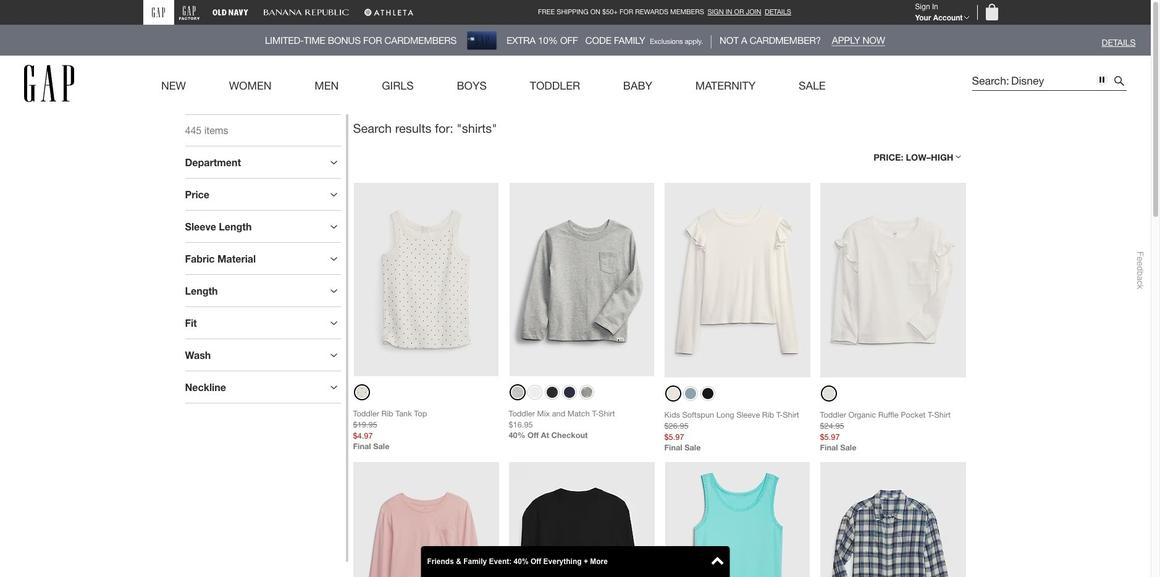 Task type: locate. For each thing, give the bounding box(es) containing it.
kids favorite lace trim tank image
[[665, 462, 811, 577]]

Was $19.95 text field
[[353, 420, 377, 430]]

kids pocket t-shirt image
[[353, 462, 499, 577]]

now $5.97 text field for was $24.95 text field
[[820, 432, 966, 443]]

gap image
[[152, 7, 165, 17]]

1 now $5.97 text field from the left
[[665, 432, 811, 443]]

445 items in the product grid element
[[185, 125, 228, 136]]

old navy image
[[212, 5, 248, 20]]

2 now $5.97 text field from the left
[[820, 432, 966, 443]]

0 horizontal spatial now $5.97 text field
[[665, 432, 811, 443]]

Was $24.95 text field
[[820, 422, 845, 431]]

toddler organic ruffle pocket t-shirt image
[[820, 183, 966, 378]]

gap logo image
[[24, 65, 74, 102]]

Was $26.95 text field
[[665, 422, 689, 431]]

Now $5.97 text field
[[665, 432, 811, 443], [820, 432, 966, 443]]

1 horizontal spatial now $5.97 text field
[[820, 432, 966, 443]]

None search field
[[960, 0, 1127, 125]]



Task type: describe. For each thing, give the bounding box(es) containing it.
kids heavyweight t-shirt image
[[509, 462, 655, 577]]

kids softspun long sleeve rib t-shirt image
[[665, 183, 811, 378]]

Now $4.97 text field
[[353, 431, 499, 442]]

open my account menu image
[[964, 15, 970, 19]]

kids flannel shirt image
[[820, 462, 966, 577]]

toddler rib tank top image
[[353, 183, 499, 377]]

toddler mix and match t-shirt image
[[509, 183, 655, 377]]

banana republic image
[[263, 5, 349, 20]]

athleta image
[[364, 5, 414, 20]]

limited-time bonus for cardmembers extra 10% off code family exclusions apply. image
[[0, 25, 1151, 56]]

search search field
[[973, 72, 1111, 90]]

gap factory image
[[179, 5, 200, 20]]

now $5.97 text field for was $26.95 text box
[[665, 432, 811, 443]]



Task type: vqa. For each thing, say whether or not it's contained in the screenshot.
1st NOW $5.97 text field from left
yes



